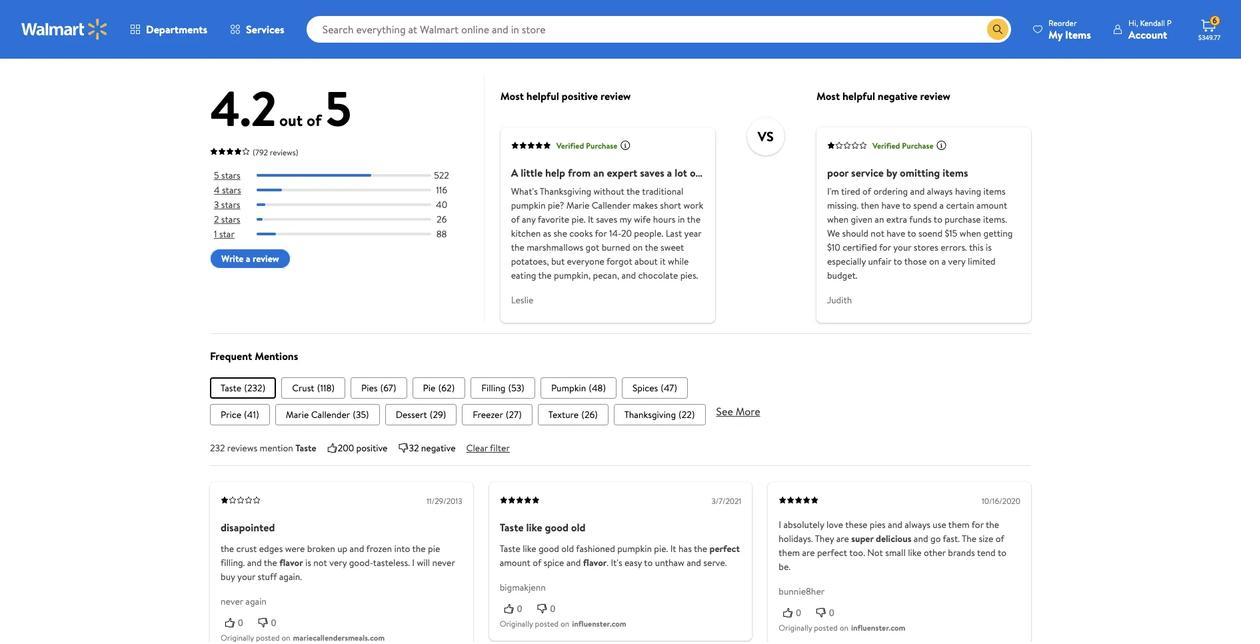 Task type: vqa. For each thing, say whether or not it's contained in the screenshot.


Task type: locate. For each thing, give the bounding box(es) containing it.
cooks
[[570, 227, 593, 240]]

5 progress bar from the top
[[257, 233, 431, 236]]

and up spend
[[910, 185, 925, 198]]

an right from
[[593, 166, 604, 180]]

2 progress bar from the top
[[257, 189, 431, 191]]

and up delicious
[[888, 518, 903, 531]]

0 horizontal spatial reviews
[[227, 441, 257, 455]]

0 horizontal spatial helpful
[[527, 89, 559, 104]]

1 vertical spatial an
[[875, 213, 884, 226]]

(27)
[[506, 408, 522, 421]]

1 horizontal spatial influenster.com
[[851, 622, 906, 633]]

is right this
[[986, 241, 992, 254]]

of inside 'what's thanksgiving without the traditional pumpkin pie?  marie callender makes short work of any favorite pie. it saves my wife hours in the kitchen as she cooks for 14-20 people. last year the marshmallows got burned on the sweet potatoes, but everyone forgot about it while eating the pumpkin, pecan, and chocolate pies.'
[[511, 213, 520, 226]]

1 horizontal spatial posted
[[814, 622, 838, 633]]

and down crust
[[247, 556, 262, 569]]

kitchen
[[511, 227, 541, 240]]

and inside i absolutely love these pies and always use them for the holidays. they are
[[888, 518, 903, 531]]

1 vertical spatial not
[[314, 556, 327, 569]]

0 horizontal spatial most
[[500, 89, 524, 104]]

$349.77
[[1199, 33, 1221, 42]]

list item down pie
[[385, 404, 457, 425]]

2 verified purchase from the left
[[873, 140, 934, 151]]

stars for 3 stars
[[221, 198, 240, 211]]

list item containing pie
[[412, 377, 466, 399]]

2 horizontal spatial review
[[920, 89, 951, 104]]

wife
[[634, 213, 651, 226]]

an down 'then'
[[875, 213, 884, 226]]

for left 14-
[[595, 227, 607, 240]]

0 horizontal spatial when
[[827, 213, 849, 226]]

list item up price (41)
[[210, 377, 276, 399]]

2 purchase from the left
[[902, 140, 934, 151]]

verified purchase up from
[[556, 140, 618, 151]]

0 vertical spatial thanksgiving
[[540, 185, 591, 198]]

1 horizontal spatial them
[[949, 518, 970, 531]]

to right tend
[[998, 546, 1007, 559]]

reorder my items
[[1049, 17, 1091, 42]]

the up "will"
[[412, 542, 426, 555]]

your up those
[[894, 241, 912, 254]]

hours
[[653, 213, 676, 226]]

0 horizontal spatial it
[[588, 213, 594, 226]]

0 vertical spatial never
[[432, 556, 455, 569]]

fashioned
[[576, 542, 615, 555]]

stars for 5 stars
[[221, 169, 240, 182]]

1 horizontal spatial is
[[986, 241, 992, 254]]

pumpkin for pie.
[[617, 542, 652, 555]]

given
[[851, 213, 873, 226]]

good inside 'taste like good old fashioned pumpkin pie. it has the perfect amount of spice and flavor . it's easy to unthaw and serve.'
[[539, 542, 559, 555]]

list item up the (35)
[[351, 377, 407, 399]]

3 progress bar from the top
[[257, 203, 431, 206]]

0 horizontal spatial influenster.com
[[572, 618, 627, 629]]

when up 'we'
[[827, 213, 849, 226]]

0 horizontal spatial verified purchase information image
[[620, 140, 631, 150]]

1 horizontal spatial flavor
[[583, 556, 607, 569]]

taste
[[221, 381, 241, 395], [296, 441, 316, 455], [500, 520, 524, 535], [500, 542, 521, 555]]

tend
[[977, 546, 996, 559]]

6 $349.77
[[1199, 15, 1221, 42]]

1 horizontal spatial an
[[875, 213, 884, 226]]

spice
[[544, 556, 564, 569]]

old up spice
[[562, 542, 574, 555]]

$10
[[827, 241, 841, 254]]

5 right "out"
[[325, 75, 352, 141]]

1 vertical spatial positive
[[356, 441, 388, 455]]

for up size
[[972, 518, 984, 531]]

having
[[955, 185, 981, 198]]

very inside poor service by omitting items i'm tired of ordering and always having items missing. then have to spend a certain amount when given an extra  funds to purchase items. we should not have to soend $15 when getting $10 certified for your stores errors.  this is especially unfair to those on a very limited budget.
[[948, 255, 966, 268]]

pumpkin inside 'taste like good old fashioned pumpkin pie. it has the perfect amount of spice and flavor . it's easy to unthaw and serve.'
[[617, 542, 652, 555]]

saves inside "a little help from an expert saves a lot of time."
[[640, 166, 665, 180]]

are inside i absolutely love these pies and always use them for the holidays. they are
[[836, 532, 849, 545]]

a
[[511, 166, 518, 180]]

2 most from the left
[[817, 89, 840, 104]]

2 flavor from the left
[[583, 556, 607, 569]]

1 horizontal spatial verified purchase
[[873, 140, 934, 151]]

edges
[[259, 542, 283, 555]]

pies (67)
[[361, 381, 396, 395]]

an inside poor service by omitting items i'm tired of ordering and always having items missing. then have to spend a certain amount when given an extra  funds to purchase items. we should not have to soend $15 when getting $10 certified for your stores errors.  this is especially unfair to those on a very limited budget.
[[875, 213, 884, 226]]

0 vertical spatial amount
[[977, 199, 1008, 212]]

items right having
[[984, 185, 1006, 198]]

pie. up unthaw
[[654, 542, 668, 555]]

eating
[[511, 269, 536, 282]]

like up bigmakjenn
[[526, 520, 542, 535]]

1 vertical spatial good
[[539, 542, 559, 555]]

the inside 'taste like good old fashioned pumpkin pie. it has the perfect amount of spice and flavor . it's easy to unthaw and serve.'
[[694, 542, 707, 555]]

1 horizontal spatial pumpkin
[[617, 542, 652, 555]]

of left spice
[[533, 556, 541, 569]]

0 vertical spatial your
[[894, 241, 912, 254]]

0 horizontal spatial marie
[[242, 5, 266, 19]]

verified purchase information image for most helpful negative review
[[936, 140, 947, 150]]

it inside 'what's thanksgiving without the traditional pumpkin pie?  marie callender makes short work of any favorite pie. it saves my wife hours in the kitchen as she cooks for 14-20 people. last year the marshmallows got burned on the sweet potatoes, but everyone forgot about it while eating the pumpkin, pecan, and chocolate pies.'
[[588, 213, 594, 226]]

pie. inside 'taste like good old fashioned pumpkin pie. it has the perfect amount of spice and flavor . it's easy to unthaw and serve.'
[[654, 542, 668, 555]]

verified for negative
[[873, 140, 900, 151]]

influenster.com
[[572, 618, 627, 629], [851, 622, 906, 633]]

originally down bunnie8her
[[779, 622, 812, 633]]

0 horizontal spatial pumpkin
[[315, 5, 349, 19]]

size
[[979, 532, 994, 545]]

like inside 'taste like good old fashioned pumpkin pie. it has the perfect amount of spice and flavor . it's easy to unthaw and serve.'
[[523, 542, 536, 555]]

of inside "a little help from an expert saves a lot of time."
[[690, 166, 700, 180]]

perfect up serve.
[[710, 542, 740, 555]]

taste (232)
[[221, 381, 265, 395]]

0 horizontal spatial posted
[[535, 618, 559, 629]]

1 horizontal spatial negative
[[878, 89, 918, 104]]

like for taste like good old
[[526, 520, 542, 535]]

old up fashioned
[[571, 520, 586, 535]]

bigmakjenn
[[500, 581, 546, 594]]

mention
[[260, 441, 293, 455]]

1
[[214, 228, 217, 241]]

items up having
[[943, 166, 968, 180]]

232
[[210, 441, 225, 455]]

0 vertical spatial very
[[948, 255, 966, 268]]

marie inside 'what's thanksgiving without the traditional pumpkin pie?  marie callender makes short work of any favorite pie. it saves my wife hours in the kitchen as she cooks for 14-20 people. last year the marshmallows got burned on the sweet potatoes, but everyone forgot about it while eating the pumpkin, pecan, and chocolate pies.'
[[566, 199, 590, 212]]

1 progress bar from the top
[[257, 174, 431, 177]]

influenster.com for bunnie8her
[[851, 622, 906, 633]]

on
[[633, 241, 643, 254], [929, 255, 940, 268], [561, 618, 570, 629], [840, 622, 849, 633]]

my
[[1049, 27, 1063, 42]]

freezer
[[473, 408, 503, 421]]

the up 'filling.'
[[221, 542, 234, 555]]

a right 'write'
[[246, 252, 250, 266]]

back to marie callender's pumpkin pie, 36 oz (frozen)
[[210, 5, 426, 19]]

2 verified from the left
[[873, 140, 900, 151]]

are down love
[[836, 532, 849, 545]]

easy
[[625, 556, 642, 569]]

price (41)
[[221, 408, 259, 421]]

of inside poor service by omitting items i'm tired of ordering and always having items missing. then have to spend a certain amount when given an extra  funds to purchase items. we should not have to soend $15 when getting $10 certified for your stores errors.  this is especially unfair to those on a very limited budget.
[[863, 185, 871, 198]]

list item down filling
[[462, 404, 533, 425]]

0 vertical spatial are
[[836, 532, 849, 545]]

1 vertical spatial 5
[[214, 169, 219, 182]]

1 horizontal spatial originally posted on influenster.com
[[779, 622, 906, 633]]

taste inside 'taste like good old fashioned pumpkin pie. it has the perfect amount of spice and flavor . it's easy to unthaw and serve.'
[[500, 542, 521, 555]]

expert
[[607, 166, 638, 180]]

taste for taste like good old fashioned pumpkin pie. it has the perfect amount of spice and flavor . it's easy to unthaw and serve.
[[500, 542, 521, 555]]

and go fast. the size of them are perfect too. not small like other brands tend to be.
[[779, 532, 1007, 573]]

last
[[666, 227, 682, 240]]

a down 'errors.'
[[942, 255, 946, 268]]

verified
[[556, 140, 584, 151], [873, 140, 900, 151]]

0 horizontal spatial never
[[221, 595, 243, 608]]

flavor down fashioned
[[583, 556, 607, 569]]

it
[[660, 255, 666, 268]]

the down kitchen
[[511, 241, 525, 254]]

(41)
[[244, 408, 259, 421]]

always up spend
[[927, 185, 953, 198]]

1 vertical spatial very
[[329, 556, 347, 569]]

of right "out"
[[307, 109, 322, 131]]

(29)
[[430, 408, 446, 421]]

for up unfair
[[879, 241, 891, 254]]

of right lot on the right
[[690, 166, 700, 180]]

them up be.
[[779, 546, 800, 559]]

marie inside list item
[[286, 408, 309, 421]]

reviews for customer
[[264, 38, 303, 55]]

1 horizontal spatial amount
[[977, 199, 1008, 212]]

1 vertical spatial are
[[802, 546, 815, 559]]

verified purchase for positive
[[556, 140, 618, 151]]

too.
[[849, 546, 865, 559]]

0 horizontal spatial flavor
[[280, 556, 303, 569]]

verified purchase information image
[[620, 140, 631, 150], [936, 140, 947, 150]]

to up soend
[[934, 213, 943, 226]]

a
[[667, 166, 672, 180], [940, 199, 944, 212], [246, 252, 250, 266], [942, 255, 946, 268]]

2 vertical spatial for
[[972, 518, 984, 531]]

stars right 2
[[221, 213, 240, 226]]

1 helpful from the left
[[527, 89, 559, 104]]

it left has
[[670, 542, 676, 555]]

of right size
[[996, 532, 1005, 545]]

very down 'errors.'
[[948, 255, 966, 268]]

filter
[[490, 441, 510, 455]]

14-
[[609, 227, 621, 240]]

list
[[210, 377, 1031, 399]]

1 horizontal spatial positive
[[562, 89, 598, 104]]

1 vertical spatial never
[[221, 595, 243, 608]]

not
[[871, 227, 885, 240], [314, 556, 327, 569]]

1 verified from the left
[[556, 140, 584, 151]]

2 verified purchase information image from the left
[[936, 140, 947, 150]]

0 horizontal spatial your
[[237, 570, 255, 583]]

1 vertical spatial marie
[[566, 199, 590, 212]]

0 horizontal spatial verified purchase
[[556, 140, 618, 151]]

purchase up expert
[[586, 140, 618, 151]]

in
[[678, 213, 685, 226]]

1 purchase from the left
[[586, 140, 618, 151]]

1 horizontal spatial it
[[670, 542, 676, 555]]

4.2 out of 5
[[210, 75, 352, 141]]

0 vertical spatial always
[[927, 185, 953, 198]]

0 vertical spatial callender
[[592, 199, 631, 212]]

saves up 14-
[[596, 213, 617, 226]]

list item up marie callender (35)
[[281, 377, 345, 399]]

0 vertical spatial pumpkin
[[315, 5, 349, 19]]

0 vertical spatial have
[[882, 199, 900, 212]]

originally down bigmakjenn
[[500, 618, 533, 629]]

originally posted on influenster.com down bunnie8her
[[779, 622, 906, 633]]

taste up bigmakjenn
[[500, 520, 524, 535]]

1 horizontal spatial i
[[779, 518, 781, 531]]

pumpkin for pie?
[[511, 199, 546, 212]]

about
[[635, 255, 658, 268]]

a inside write a review link
[[246, 252, 250, 266]]

positive
[[562, 89, 598, 104], [356, 441, 388, 455]]

like down taste like good old at the bottom of the page
[[523, 542, 536, 555]]

were
[[285, 542, 305, 555]]

1 horizontal spatial never
[[432, 556, 455, 569]]

progress bar for 40
[[257, 203, 431, 206]]

is inside poor service by omitting items i'm tired of ordering and always having items missing. then have to spend a certain amount when given an extra  funds to purchase items. we should not have to soend $15 when getting $10 certified for your stores errors.  this is especially unfair to those on a very limited budget.
[[986, 241, 992, 254]]

i left "will"
[[412, 556, 415, 569]]

stars up 4 stars
[[221, 169, 240, 182]]

1 verified purchase from the left
[[556, 140, 618, 151]]

progress bar for 116
[[257, 189, 431, 191]]

amount up items.
[[977, 199, 1008, 212]]

1 horizontal spatial when
[[960, 227, 981, 240]]

posted
[[535, 618, 559, 629], [814, 622, 838, 633]]

0 vertical spatial it
[[588, 213, 594, 226]]

2 vertical spatial marie
[[286, 408, 309, 421]]

most helpful negative review
[[817, 89, 951, 104]]

marie right the pie?
[[566, 199, 590, 212]]

originally for bigmakjenn
[[500, 618, 533, 629]]

32 negative
[[409, 441, 456, 455]]

old inside 'taste like good old fashioned pumpkin pie. it has the perfect amount of spice and flavor . it's easy to unthaw and serve.'
[[562, 542, 574, 555]]

list item
[[210, 377, 276, 399], [281, 377, 345, 399], [351, 377, 407, 399], [412, 377, 466, 399], [471, 377, 535, 399], [541, 377, 617, 399], [622, 377, 688, 399], [210, 404, 270, 425], [275, 404, 380, 425], [385, 404, 457, 425], [462, 404, 533, 425], [538, 404, 608, 425], [614, 404, 706, 425]]

always
[[927, 185, 953, 198], [905, 518, 931, 531]]

1 horizontal spatial perfect
[[817, 546, 847, 559]]

1 vertical spatial when
[[960, 227, 981, 240]]

1 horizontal spatial helpful
[[843, 89, 875, 104]]

and inside the and go fast. the size of them are perfect too. not small like other brands tend to be.
[[914, 532, 928, 545]]

your inside the is not very good-tasteless. i will never buy your stuff again.
[[237, 570, 255, 583]]

marie down crust
[[286, 408, 309, 421]]

1 vertical spatial old
[[562, 542, 574, 555]]

list item up the '(29)' on the bottom of the page
[[412, 377, 466, 399]]

progress bar
[[257, 174, 431, 177], [257, 189, 431, 191], [257, 203, 431, 206], [257, 218, 431, 221], [257, 233, 431, 236]]

list item up the thanksgiving (22)
[[622, 377, 688, 399]]

never
[[432, 556, 455, 569], [221, 595, 243, 608]]

1 verified purchase information image from the left
[[620, 140, 631, 150]]

1 horizontal spatial purchase
[[902, 140, 934, 151]]

0 horizontal spatial purchase
[[586, 140, 618, 151]]

list item down '(118)'
[[275, 404, 380, 425]]

0 horizontal spatial callender
[[311, 408, 350, 421]]

1 horizontal spatial marie
[[286, 408, 309, 421]]

1 horizontal spatial very
[[948, 255, 966, 268]]

1 vertical spatial saves
[[596, 213, 617, 226]]

them
[[949, 518, 970, 531], [779, 546, 800, 559]]

0 vertical spatial for
[[595, 227, 607, 240]]

1 horizontal spatial 5
[[325, 75, 352, 141]]

callender's
[[268, 5, 312, 19]]

reviews down services
[[264, 38, 303, 55]]

0 horizontal spatial perfect
[[710, 542, 740, 555]]

is inside the is not very good-tasteless. i will never buy your stuff again.
[[305, 556, 311, 569]]

4 progress bar from the top
[[257, 218, 431, 221]]

when up this
[[960, 227, 981, 240]]

1 horizontal spatial most
[[817, 89, 840, 104]]

your right the buy
[[237, 570, 255, 583]]

pie
[[423, 381, 436, 395]]

1 vertical spatial reviews
[[227, 441, 257, 455]]

list item down taste (232)
[[210, 404, 270, 425]]

verified up the by
[[873, 140, 900, 151]]

0 vertical spatial an
[[593, 166, 604, 180]]

1 vertical spatial your
[[237, 570, 255, 583]]

year
[[684, 227, 702, 240]]

to up extra
[[902, 199, 911, 212]]

2 helpful from the left
[[843, 89, 875, 104]]

it up cooks at the left
[[588, 213, 594, 226]]

old for taste like good old
[[571, 520, 586, 535]]

stars right 3
[[221, 198, 240, 211]]

to inside 'taste like good old fashioned pumpkin pie. it has the perfect amount of spice and flavor . it's easy to unthaw and serve.'
[[644, 556, 653, 569]]

1 most from the left
[[500, 89, 524, 104]]

not inside the is not very good-tasteless. i will never buy your stuff again.
[[314, 556, 327, 569]]

1 vertical spatial thanksgiving
[[624, 408, 676, 421]]

perfect
[[710, 542, 740, 555], [817, 546, 847, 559]]

callender inside see more list
[[311, 408, 350, 421]]

the
[[962, 532, 977, 545]]

always left use
[[905, 518, 931, 531]]

are down holidays.
[[802, 546, 815, 559]]

list item down pumpkin (48)
[[538, 404, 608, 425]]

1 vertical spatial it
[[670, 542, 676, 555]]

list item containing spices
[[622, 377, 688, 399]]

1 horizontal spatial verified
[[873, 140, 900, 151]]

never again
[[221, 595, 267, 608]]

thanksgiving down spices (47)
[[624, 408, 676, 421]]

pumpkin up texture (26)
[[551, 381, 586, 395]]

this
[[969, 241, 984, 254]]

0 vertical spatial old
[[571, 520, 586, 535]]

verified purchase information image up expert
[[620, 140, 631, 150]]

got
[[586, 241, 600, 254]]

taste down taste like good old at the bottom of the page
[[500, 542, 521, 555]]

1 horizontal spatial for
[[879, 241, 891, 254]]

1 vertical spatial pumpkin
[[617, 542, 652, 555]]

list item containing pies
[[351, 377, 407, 399]]

1 vertical spatial always
[[905, 518, 931, 531]]

1 vertical spatial have
[[887, 227, 906, 240]]

perfect down the they
[[817, 546, 847, 559]]

old for taste like good old fashioned pumpkin pie. it has the perfect amount of spice and flavor . it's easy to unthaw and serve.
[[562, 542, 574, 555]]

32
[[409, 441, 419, 455]]

callender down without
[[592, 199, 631, 212]]

stores
[[914, 241, 939, 254]]

see more
[[716, 404, 760, 419]]

and inside poor service by omitting items i'm tired of ordering and always having items missing. then have to spend a certain amount when given an extra  funds to purchase items. we should not have to soend $15 when getting $10 certified for your stores errors.  this is especially unfair to those on a very limited budget.
[[910, 185, 925, 198]]

helpful
[[527, 89, 559, 104], [843, 89, 875, 104]]

pumpkin inside 'what's thanksgiving without the traditional pumpkin pie?  marie callender makes short work of any favorite pie. it saves my wife hours in the kitchen as she cooks for 14-20 people. last year the marshmallows got burned on the sweet potatoes, but everyone forgot about it while eating the pumpkin, pecan, and chocolate pies.'
[[511, 199, 546, 212]]

i absolutely love these pies and always use them for the holidays. they are
[[779, 518, 999, 545]]

taste left "(232)"
[[221, 381, 241, 395]]

1 vertical spatial them
[[779, 546, 800, 559]]

should
[[842, 227, 869, 240]]

amount up bigmakjenn
[[500, 556, 531, 569]]

0 vertical spatial good
[[545, 520, 569, 535]]

review
[[601, 89, 631, 104], [920, 89, 951, 104], [253, 252, 279, 266]]

not down given
[[871, 227, 885, 240]]

marshmallows
[[527, 241, 583, 254]]

callender down '(118)'
[[311, 408, 350, 421]]

and left go
[[914, 532, 928, 545]]

1 vertical spatial is
[[305, 556, 311, 569]]

reviews
[[264, 38, 303, 55], [227, 441, 257, 455]]

dessert
[[396, 408, 427, 421]]

1 vertical spatial amount
[[500, 556, 531, 569]]

0 horizontal spatial thanksgiving
[[540, 185, 591, 198]]

0 vertical spatial i
[[779, 518, 781, 531]]

taste inside list
[[221, 381, 241, 395]]

0 horizontal spatial is
[[305, 556, 311, 569]]

1 horizontal spatial thanksgiving
[[624, 408, 676, 421]]

verified purchase information image up omitting
[[936, 140, 947, 150]]

forgot
[[607, 255, 633, 268]]

to right back
[[231, 5, 240, 19]]

a left lot on the right
[[667, 166, 672, 180]]

0 horizontal spatial i
[[412, 556, 415, 569]]

list item containing pumpkin
[[541, 377, 617, 399]]

purchase
[[945, 213, 981, 226]]

reviews for 232
[[227, 441, 257, 455]]

88
[[436, 228, 447, 241]]

for inside 'what's thanksgiving without the traditional pumpkin pie?  marie callender makes short work of any favorite pie. it saves my wife hours in the kitchen as she cooks for 14-20 people. last year the marshmallows got burned on the sweet potatoes, but everyone forgot about it while eating the pumpkin, pecan, and chocolate pies.'
[[595, 227, 607, 240]]

broken
[[307, 542, 335, 555]]

never down pie
[[432, 556, 455, 569]]

never left again
[[221, 595, 243, 608]]

purchase up omitting
[[902, 140, 934, 151]]

helpful for positive
[[527, 89, 559, 104]]

taste like good old fashioned pumpkin pie. it has the perfect amount of spice and flavor . it's easy to unthaw and serve.
[[500, 542, 740, 569]]

0 vertical spatial positive
[[562, 89, 598, 104]]

stars for 4 stars
[[222, 183, 241, 197]]

amount
[[977, 199, 1008, 212], [500, 556, 531, 569]]

0 vertical spatial when
[[827, 213, 849, 226]]

originally posted on influenster.com for bunnie8her
[[779, 622, 906, 633]]

old
[[571, 520, 586, 535], [562, 542, 574, 555]]

pumpkin up any
[[511, 199, 546, 212]]

them up fast.
[[949, 518, 970, 531]]

verified purchase information image for most helpful positive review
[[620, 140, 631, 150]]

0 horizontal spatial items
[[943, 166, 968, 180]]

40
[[436, 198, 447, 211]]

0 button
[[500, 602, 533, 615], [533, 602, 566, 615], [779, 606, 812, 619], [812, 606, 845, 619], [221, 616, 254, 629], [254, 616, 287, 629]]

perfect inside 'taste like good old fashioned pumpkin pie. it has the perfect amount of spice and flavor . it's easy to unthaw and serve.'
[[710, 542, 740, 555]]

1 horizontal spatial saves
[[640, 166, 665, 180]]

originally posted on influenster.com down bigmakjenn
[[500, 618, 627, 629]]

0 horizontal spatial very
[[329, 556, 347, 569]]

stars right 4
[[222, 183, 241, 197]]

stars for 2 stars
[[221, 213, 240, 226]]

sweet
[[661, 241, 684, 254]]

influenster.com for bigmakjenn
[[572, 618, 627, 629]]

0 vertical spatial saves
[[640, 166, 665, 180]]

1 vertical spatial for
[[879, 241, 891, 254]]

very
[[948, 255, 966, 268], [329, 556, 347, 569]]

search icon image
[[993, 24, 1003, 35]]

while
[[668, 255, 689, 268]]

oz
[[381, 5, 390, 19]]

1 vertical spatial i
[[412, 556, 415, 569]]

is down broken
[[305, 556, 311, 569]]

(53)
[[508, 381, 525, 395]]

200 positive
[[338, 441, 388, 455]]

on inside 'what's thanksgiving without the traditional pumpkin pie?  marie callender makes short work of any favorite pie. it saves my wife hours in the kitchen as she cooks for 14-20 people. last year the marshmallows got burned on the sweet potatoes, but everyone forgot about it while eating the pumpkin, pecan, and chocolate pies.'
[[633, 241, 643, 254]]

1 horizontal spatial review
[[601, 89, 631, 104]]



Task type: describe. For each thing, give the bounding box(es) containing it.
we
[[827, 227, 840, 240]]

any
[[522, 213, 536, 226]]

again.
[[279, 570, 302, 583]]

1 vertical spatial items
[[984, 185, 1006, 198]]

vs
[[758, 127, 774, 145]]

crust (118)
[[292, 381, 335, 395]]

10/16/2020
[[982, 495, 1021, 507]]

what's
[[511, 185, 538, 198]]

mentions
[[255, 348, 298, 363]]

star
[[219, 228, 235, 241]]

review for most helpful negative review
[[920, 89, 951, 104]]

taste for taste like good old
[[500, 520, 524, 535]]

departments
[[146, 22, 207, 37]]

progress bar for 88
[[257, 233, 431, 236]]

thanksgiving (22)
[[624, 408, 695, 421]]

200
[[338, 441, 354, 455]]

leslie
[[511, 294, 534, 307]]

list item containing price
[[210, 404, 270, 425]]

and inside 'what's thanksgiving without the traditional pumpkin pie?  marie callender makes short work of any favorite pie. it saves my wife hours in the kitchen as she cooks for 14-20 people. last year the marshmallows got burned on the sweet potatoes, but everyone forgot about it while eating the pumpkin, pecan, and chocolate pies.'
[[622, 269, 636, 282]]

perfect inside the and go fast. the size of them are perfect too. not small like other brands tend to be.
[[817, 546, 847, 559]]

good for taste like good old
[[545, 520, 569, 535]]

other
[[924, 546, 946, 559]]

pies
[[870, 518, 886, 531]]

pie. inside 'what's thanksgiving without the traditional pumpkin pie?  marie callender makes short work of any favorite pie. it saves my wife hours in the kitchen as she cooks for 14-20 people. last year the marshmallows got burned on the sweet potatoes, but everyone forgot about it while eating the pumpkin, pecan, and chocolate pies.'
[[572, 213, 586, 226]]

pies
[[361, 381, 378, 395]]

of inside 'taste like good old fashioned pumpkin pie. it has the perfect amount of spice and flavor . it's easy to unthaw and serve.'
[[533, 556, 541, 569]]

disapointed
[[221, 520, 275, 535]]

poor
[[827, 166, 849, 180]]

an inside "a little help from an expert saves a lot of time."
[[593, 166, 604, 180]]

traditional
[[642, 185, 684, 198]]

good for taste like good old fashioned pumpkin pie. it has the perfect amount of spice and flavor . it's easy to unthaw and serve.
[[539, 542, 559, 555]]

most for most helpful negative review
[[817, 89, 840, 104]]

without
[[594, 185, 625, 198]]

spices (47)
[[633, 381, 677, 395]]

texture (26)
[[549, 408, 598, 421]]

verified for positive
[[556, 140, 584, 151]]

very inside the is not very good-tasteless. i will never buy your stuff again.
[[329, 556, 347, 569]]

(118)
[[317, 381, 335, 395]]

see more list
[[210, 404, 1031, 425]]

serve.
[[704, 556, 727, 569]]

0 vertical spatial items
[[943, 166, 968, 180]]

progress bar for 26
[[257, 218, 431, 221]]

saves inside 'what's thanksgiving without the traditional pumpkin pie?  marie callender makes short work of any favorite pie. it saves my wife hours in the kitchen as she cooks for 14-20 people. last year the marshmallows got burned on the sweet potatoes, but everyone forgot about it while eating the pumpkin, pecan, and chocolate pies.'
[[596, 213, 617, 226]]

my
[[620, 213, 632, 226]]

walmart image
[[21, 19, 108, 40]]

items.
[[983, 213, 1007, 226]]

super
[[851, 532, 874, 545]]

the inside i absolutely love these pies and always use them for the holidays. they are
[[986, 518, 999, 531]]

0 horizontal spatial positive
[[356, 441, 388, 455]]

to down funds
[[908, 227, 916, 240]]

(232)
[[244, 381, 265, 395]]

116
[[436, 183, 447, 197]]

purchase for negative
[[902, 140, 934, 151]]

list item containing freezer
[[462, 404, 533, 425]]

on inside poor service by omitting items i'm tired of ordering and always having items missing. then have to spend a certain amount when given an extra  funds to purchase items. we should not have to soend $15 when getting $10 certified for your stores errors.  this is especially unfair to those on a very limited budget.
[[929, 255, 940, 268]]

out
[[279, 109, 303, 131]]

always inside poor service by omitting items i'm tired of ordering and always having items missing. then have to spend a certain amount when given an extra  funds to purchase items. we should not have to soend $15 when getting $10 certified for your stores errors.  this is especially unfair to those on a very limited budget.
[[927, 185, 953, 198]]

(48)
[[589, 381, 606, 395]]

a right spend
[[940, 199, 944, 212]]

amount inside 'taste like good old fashioned pumpkin pie. it has the perfect amount of spice and flavor . it's easy to unthaw and serve.'
[[500, 556, 531, 569]]

review for most helpful positive review
[[601, 89, 631, 104]]

pie?
[[548, 199, 564, 212]]

not inside poor service by omitting items i'm tired of ordering and always having items missing. then have to spend a certain amount when given an extra  funds to purchase items. we should not have to soend $15 when getting $10 certified for your stores errors.  this is especially unfair to those on a very limited budget.
[[871, 227, 885, 240]]

of inside 4.2 out of 5
[[307, 109, 322, 131]]

love
[[827, 518, 843, 531]]

makes
[[633, 199, 658, 212]]

poor service by omitting items i'm tired of ordering and always having items missing. then have to spend a certain amount when given an extra  funds to purchase items. we should not have to soend $15 when getting $10 certified for your stores errors.  this is especially unfair to those on a very limited budget.
[[827, 166, 1013, 282]]

(67)
[[380, 381, 396, 395]]

short
[[660, 199, 681, 212]]

use
[[933, 518, 947, 531]]

list item containing taste
[[210, 377, 276, 399]]

list item containing texture
[[538, 404, 608, 425]]

522
[[434, 169, 449, 182]]

filling
[[482, 381, 506, 395]]

0 horizontal spatial negative
[[421, 441, 456, 455]]

them inside i absolutely love these pies and always use them for the holidays. they are
[[949, 518, 970, 531]]

originally posted on influenster.com for bigmakjenn
[[500, 618, 627, 629]]

the down but
[[538, 269, 552, 282]]

for inside i absolutely love these pies and always use them for the holidays. they are
[[972, 518, 984, 531]]

the crust edges were broken up and frozen into the pie filling. and the
[[221, 542, 440, 569]]

originally for bunnie8her
[[779, 622, 812, 633]]

it inside 'taste like good old fashioned pumpkin pie. it has the perfect amount of spice and flavor . it's easy to unthaw and serve.'
[[670, 542, 676, 555]]

6
[[1213, 15, 1217, 26]]

posted for bigmakjenn
[[535, 618, 559, 629]]

(47)
[[661, 381, 677, 395]]

1 flavor from the left
[[280, 556, 303, 569]]

list item containing marie callender
[[275, 404, 380, 425]]

a inside "a little help from an expert saves a lot of time."
[[667, 166, 672, 180]]

the down people.
[[645, 241, 658, 254]]

and down has
[[687, 556, 701, 569]]

frequent mentions
[[210, 348, 298, 363]]

never inside the is not very good-tasteless. i will never buy your stuff again.
[[432, 556, 455, 569]]

will
[[417, 556, 430, 569]]

good-
[[349, 556, 373, 569]]

hi, kendall p account
[[1129, 17, 1172, 42]]

flavor inside 'taste like good old fashioned pumpkin pie. it has the perfect amount of spice and flavor . it's easy to unthaw and serve.'
[[583, 556, 607, 569]]

see
[[716, 404, 733, 419]]

for inside poor service by omitting items i'm tired of ordering and always having items missing. then have to spend a certain amount when given an extra  funds to purchase items. we should not have to soend $15 when getting $10 certified for your stores errors.  this is especially unfair to those on a very limited budget.
[[879, 241, 891, 254]]

20
[[621, 227, 632, 240]]

like inside the and go fast. the size of them are perfect too. not small like other brands tend to be.
[[908, 546, 922, 559]]

the up makes at the right top of page
[[627, 185, 640, 198]]

list item containing filling
[[471, 377, 535, 399]]

2 stars
[[214, 213, 240, 226]]

and right up
[[350, 542, 364, 555]]

fast.
[[943, 532, 960, 545]]

(26)
[[581, 408, 598, 421]]

thanksgiving inside list item
[[624, 408, 676, 421]]

stuff
[[258, 570, 277, 583]]

verified purchase for negative
[[873, 140, 934, 151]]

the down edges
[[264, 556, 277, 569]]

frequent
[[210, 348, 252, 363]]

the right 'in'
[[687, 213, 701, 226]]

texture
[[549, 408, 579, 421]]

3/7/2021
[[712, 495, 742, 507]]

thanksgiving inside 'what's thanksgiving without the traditional pumpkin pie?  marie callender makes short work of any favorite pie. it saves my wife hours in the kitchen as she cooks for 14-20 people. last year the marshmallows got burned on the sweet potatoes, but everyone forgot about it while eating the pumpkin, pecan, and chocolate pies.'
[[540, 185, 591, 198]]

progress bar for 522
[[257, 174, 431, 177]]

unfair
[[868, 255, 892, 268]]

(792
[[253, 147, 268, 158]]

amount inside poor service by omitting items i'm tired of ordering and always having items missing. then have to spend a certain amount when given an extra  funds to purchase items. we should not have to soend $15 when getting $10 certified for your stores errors.  this is especially unfair to those on a very limited budget.
[[977, 199, 1008, 212]]

i inside the is not very good-tasteless. i will never buy your stuff again.
[[412, 556, 415, 569]]

purchase for positive
[[586, 140, 618, 151]]

has
[[679, 542, 692, 555]]

soend
[[919, 227, 943, 240]]

are inside the and go fast. the size of them are perfect too. not small like other brands tend to be.
[[802, 546, 815, 559]]

i inside i absolutely love these pies and always use them for the holidays. they are
[[779, 518, 781, 531]]

callender inside 'what's thanksgiving without the traditional pumpkin pie?  marie callender makes short work of any favorite pie. it saves my wife hours in the kitchen as she cooks for 14-20 people. last year the marshmallows got burned on the sweet potatoes, but everyone forgot about it while eating the pumpkin, pecan, and chocolate pies.'
[[592, 199, 631, 212]]

of inside the and go fast. the size of them are perfect too. not small like other brands tend to be.
[[996, 532, 1005, 545]]

1 horizontal spatial pumpkin
[[551, 381, 586, 395]]

your inside poor service by omitting items i'm tired of ordering and always having items missing. then have to spend a certain amount when given an extra  funds to purchase items. we should not have to soend $15 when getting $10 certified for your stores errors.  this is especially unfair to those on a very limited budget.
[[894, 241, 912, 254]]

4
[[214, 183, 220, 197]]

4 stars
[[214, 183, 241, 197]]

i'm
[[827, 185, 839, 198]]

to left those
[[894, 255, 902, 268]]

always inside i absolutely love these pies and always use them for the holidays. they are
[[905, 518, 931, 531]]

0 horizontal spatial review
[[253, 252, 279, 266]]

to inside the and go fast. the size of them are perfect too. not small like other brands tend to be.
[[998, 546, 1007, 559]]

list item containing dessert
[[385, 404, 457, 425]]

taste for taste (232)
[[221, 381, 241, 395]]

taste right mention
[[296, 441, 316, 455]]

those
[[905, 255, 927, 268]]

list containing taste
[[210, 377, 1031, 399]]

list item containing crust
[[281, 377, 345, 399]]

0 vertical spatial 5
[[325, 75, 352, 141]]

small
[[886, 546, 906, 559]]

helpful for negative
[[843, 89, 875, 104]]

clear filter
[[466, 441, 510, 455]]

0 vertical spatial marie
[[242, 5, 266, 19]]

missing.
[[827, 199, 859, 212]]

brands
[[948, 546, 975, 559]]

and right spice
[[566, 556, 581, 569]]

spend
[[913, 199, 937, 212]]

it's
[[611, 556, 622, 569]]

$15
[[945, 227, 958, 240]]

lot
[[675, 166, 687, 180]]

crust
[[236, 542, 257, 555]]

up
[[337, 542, 347, 555]]

most for most helpful positive review
[[500, 89, 524, 104]]

kendall
[[1140, 17, 1165, 28]]

potatoes,
[[511, 255, 549, 268]]

Search search field
[[306, 16, 1011, 43]]

posted for bunnie8her
[[814, 622, 838, 633]]

like for taste like good old fashioned pumpkin pie. it has the perfect amount of spice and flavor . it's easy to unthaw and serve.
[[523, 542, 536, 555]]

list item containing thanksgiving
[[614, 404, 706, 425]]

Walmart Site-Wide search field
[[306, 16, 1011, 43]]

help
[[545, 166, 565, 180]]

them inside the and go fast. the size of them are perfect too. not small like other brands tend to be.
[[779, 546, 800, 559]]

(22)
[[679, 408, 695, 421]]

pumpkin (48)
[[551, 381, 606, 395]]



